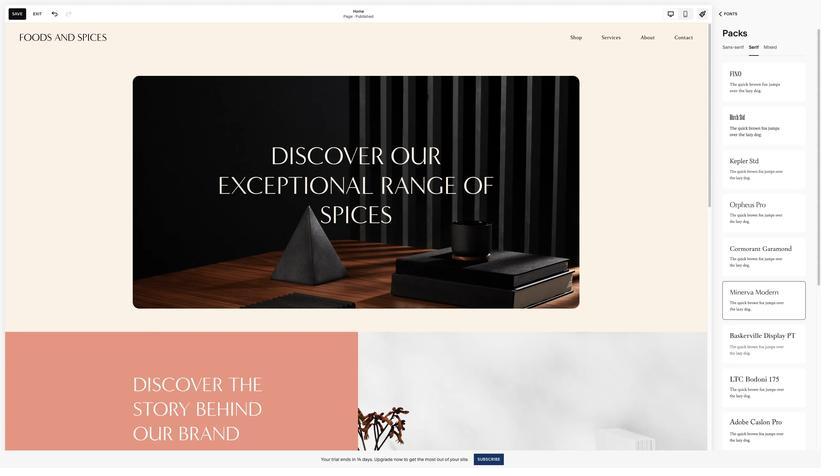 Task type: locate. For each thing, give the bounding box(es) containing it.
the inside fino the quick brown fox jumps over the lazy dog.
[[730, 81, 737, 88]]

get
[[409, 457, 416, 463]]

2 the quick brown fox jumps over the lazy dog. from the top
[[730, 169, 783, 181]]

4 the from the top
[[730, 213, 736, 218]]

the
[[739, 88, 745, 94], [739, 132, 745, 138], [730, 176, 735, 181], [730, 219, 735, 225], [730, 263, 735, 268], [730, 307, 735, 312], [730, 351, 735, 356], [730, 393, 735, 400], [730, 438, 735, 444], [417, 457, 424, 463]]

std right birch
[[740, 114, 745, 122]]

the down baskerville
[[730, 344, 736, 349]]

quick down ltc
[[738, 387, 747, 394]]

packs
[[722, 28, 747, 39]]

pro right orpheus
[[756, 199, 766, 211]]

orpheus pro the quick brown fox jumps over the lazy dog.
[[730, 199, 782, 225]]

jumps
[[769, 81, 780, 88], [768, 125, 780, 131], [764, 169, 775, 174], [765, 213, 775, 218], [765, 257, 775, 262], [766, 301, 776, 306], [765, 344, 775, 349], [766, 387, 776, 394], [765, 431, 775, 437]]

1 horizontal spatial tab list
[[722, 38, 806, 56]]

subscribe
[[477, 457, 500, 462]]

to
[[404, 457, 408, 463]]

minerva
[[730, 288, 754, 297]]

the down fino at top right
[[730, 81, 737, 88]]

quick down birch std
[[738, 125, 748, 131]]

the down minerva
[[730, 307, 735, 312]]

tab list
[[663, 9, 693, 19], [722, 38, 806, 56]]

mixed
[[764, 44, 777, 50]]

3 the quick brown fox jumps over the lazy dog. from the top
[[730, 257, 782, 268]]

jumps inside adobe caslon pro the quick brown fox jumps over the lazy dog.
[[765, 431, 775, 437]]

0 vertical spatial pro
[[756, 199, 766, 211]]

0 horizontal spatial tab list
[[663, 9, 693, 19]]

lazy inside 'ltc bodoni 175 the quick brown fox jumps over the lazy dog.'
[[736, 393, 743, 400]]

the down ltc
[[730, 393, 735, 400]]

quick down adobe
[[737, 431, 746, 437]]

over inside orpheus pro the quick brown fox jumps over the lazy dog.
[[776, 213, 782, 218]]

serif button
[[749, 38, 759, 56]]

lazy
[[746, 88, 753, 94], [746, 132, 753, 138], [736, 176, 743, 181], [736, 219, 742, 225], [736, 263, 742, 268], [736, 307, 743, 312], [736, 351, 742, 356], [736, 393, 743, 400], [736, 438, 743, 444]]

the quick brown fox jumps over the lazy dog. down cormorant garamond
[[730, 257, 782, 268]]

home page · published
[[343, 9, 374, 19]]

0 horizontal spatial std
[[740, 114, 745, 122]]

1 vertical spatial std
[[749, 157, 759, 166]]

brown inside adobe caslon pro the quick brown fox jumps over the lazy dog.
[[747, 431, 758, 437]]

9 the from the top
[[730, 431, 736, 437]]

the quick brown fox jumps over the lazy dog. for kepler
[[730, 169, 783, 181]]

0 horizontal spatial pro
[[756, 199, 766, 211]]

kepler std
[[730, 157, 759, 166]]

1 the from the top
[[730, 81, 737, 88]]

sans-serif button
[[722, 38, 744, 56]]

lazy inside orpheus pro the quick brown fox jumps over the lazy dog.
[[736, 219, 742, 225]]

the inside 'ltc bodoni 175 the quick brown fox jumps over the lazy dog.'
[[730, 393, 735, 400]]

the down minerva
[[730, 301, 737, 306]]

home
[[353, 9, 364, 14]]

the inside fino the quick brown fox jumps over the lazy dog.
[[739, 88, 745, 94]]

1 horizontal spatial pro
[[772, 418, 782, 430]]

modern
[[755, 288, 779, 297]]

the down orpheus
[[730, 219, 735, 225]]

the quick brown fox jumps over the lazy dog. for baskerville
[[730, 344, 784, 356]]

pro right the caslon on the bottom of the page
[[772, 418, 782, 430]]

now
[[394, 457, 403, 463]]

the down fino at top right
[[739, 88, 745, 94]]

0 vertical spatial std
[[740, 114, 745, 122]]

8 the from the top
[[730, 387, 737, 394]]

the inside 'ltc bodoni 175 the quick brown fox jumps over the lazy dog.'
[[730, 387, 737, 394]]

std right kepler on the right top
[[749, 157, 759, 166]]

5 the from the top
[[730, 257, 736, 262]]

quick down the 'cormorant'
[[737, 257, 746, 262]]

the
[[730, 81, 737, 88], [730, 125, 737, 131], [730, 169, 736, 174], [730, 213, 736, 218], [730, 257, 736, 262], [730, 301, 737, 306], [730, 344, 736, 349], [730, 387, 737, 394], [730, 431, 736, 437]]

1 the quick brown fox jumps over the lazy dog. from the top
[[730, 125, 780, 138]]

fonts button
[[712, 7, 745, 21]]

over inside fino the quick brown fox jumps over the lazy dog.
[[730, 88, 738, 94]]

std
[[740, 114, 745, 122], [749, 157, 759, 166]]

over inside 'ltc bodoni 175 the quick brown fox jumps over the lazy dog.'
[[777, 387, 784, 394]]

fox
[[762, 81, 768, 88], [761, 125, 767, 131], [759, 169, 764, 174], [759, 213, 764, 218], [759, 257, 764, 262], [759, 301, 765, 306], [759, 344, 764, 349], [760, 387, 765, 394], [759, 431, 764, 437]]

1 vertical spatial pro
[[772, 418, 782, 430]]

site.
[[460, 457, 469, 463]]

1 vertical spatial tab list
[[722, 38, 806, 56]]

the quick brown fox jumps over the lazy dog. down "minerva modern"
[[730, 301, 784, 312]]

the down ltc
[[730, 387, 737, 394]]

4 the quick brown fox jumps over the lazy dog. from the top
[[730, 301, 784, 312]]

the inside adobe caslon pro the quick brown fox jumps over the lazy dog.
[[730, 438, 735, 444]]

1 horizontal spatial std
[[749, 157, 759, 166]]

the down orpheus
[[730, 213, 736, 218]]

dog. inside fino the quick brown fox jumps over the lazy dog.
[[754, 88, 762, 94]]

save
[[12, 11, 23, 16]]

the down adobe
[[730, 431, 736, 437]]

the inside adobe caslon pro the quick brown fox jumps over the lazy dog.
[[730, 431, 736, 437]]

0 vertical spatial tab list
[[663, 9, 693, 19]]

jumps inside fino the quick brown fox jumps over the lazy dog.
[[769, 81, 780, 88]]

your
[[321, 457, 330, 463]]

upgrade
[[374, 457, 393, 463]]

cormorant garamond
[[730, 245, 792, 253]]

fox inside 'ltc bodoni 175 the quick brown fox jumps over the lazy dog.'
[[760, 387, 765, 394]]

dog. inside orpheus pro the quick brown fox jumps over the lazy dog.
[[743, 219, 750, 225]]

the down baskerville
[[730, 351, 735, 356]]

tab list containing sans-serif
[[722, 38, 806, 56]]

the quick brown fox jumps over the lazy dog. down kepler std
[[730, 169, 783, 181]]

dog.
[[754, 88, 762, 94], [754, 132, 762, 138], [743, 176, 751, 181], [743, 219, 750, 225], [743, 263, 750, 268], [744, 307, 751, 312], [743, 351, 751, 356], [744, 393, 751, 400], [743, 438, 751, 444]]

quick down minerva
[[737, 301, 747, 306]]

the down kepler on the right top
[[730, 169, 736, 174]]

exit button
[[30, 8, 45, 20]]

sans-serif
[[722, 44, 744, 50]]

quick down baskerville
[[737, 344, 746, 349]]

the down adobe
[[730, 438, 735, 444]]

quick inside fino the quick brown fox jumps over the lazy dog.
[[738, 81, 748, 88]]

quick down orpheus
[[737, 213, 746, 218]]

dog. inside adobe caslon pro the quick brown fox jumps over the lazy dog.
[[743, 438, 751, 444]]

display
[[764, 332, 785, 341]]

serif
[[734, 44, 744, 50]]

over
[[730, 88, 738, 94], [730, 132, 738, 138], [776, 169, 783, 174], [776, 213, 782, 218], [776, 257, 782, 262], [777, 301, 784, 306], [776, 344, 784, 349], [777, 387, 784, 394], [776, 431, 784, 437]]

std for birch std
[[740, 114, 745, 122]]

the down the 'cormorant'
[[730, 263, 735, 268]]

quick down fino at top right
[[738, 81, 748, 88]]

pro
[[756, 199, 766, 211], [772, 418, 782, 430]]

the quick brown fox jumps over the lazy dog. down baskerville display pt
[[730, 344, 784, 356]]

ltc
[[730, 376, 743, 384]]

birch
[[730, 114, 739, 122]]

the quick brown fox jumps over the lazy dog.
[[730, 125, 780, 138], [730, 169, 783, 181], [730, 257, 782, 268], [730, 301, 784, 312], [730, 344, 784, 356]]

exit
[[33, 11, 42, 16]]

the down birch
[[730, 125, 737, 131]]

2 the from the top
[[730, 125, 737, 131]]

quick
[[738, 81, 748, 88], [738, 125, 748, 131], [737, 169, 746, 174], [737, 213, 746, 218], [737, 257, 746, 262], [737, 301, 747, 306], [737, 344, 746, 349], [738, 387, 747, 394], [737, 431, 746, 437]]

the down the 'cormorant'
[[730, 257, 736, 262]]

your trial ends in 14 days. upgrade now to get the most out of your site.
[[321, 457, 469, 463]]

the quick brown fox jumps over the lazy dog. for cormorant
[[730, 257, 782, 268]]

7 the from the top
[[730, 344, 736, 349]]

page
[[343, 14, 353, 19]]

brown
[[749, 81, 761, 88], [749, 125, 760, 131], [747, 169, 758, 174], [747, 213, 758, 218], [747, 257, 758, 262], [748, 301, 758, 306], [747, 344, 758, 349], [748, 387, 758, 394], [747, 431, 758, 437]]

the quick brown fox jumps over the lazy dog. down birch std
[[730, 125, 780, 138]]

5 the quick brown fox jumps over the lazy dog. from the top
[[730, 344, 784, 356]]



Task type: vqa. For each thing, say whether or not it's contained in the screenshot.
"lazy" within Adobe Caslon Pro The quick brown fox jumps over the lazy dog.
yes



Task type: describe. For each thing, give the bounding box(es) containing it.
pro inside orpheus pro the quick brown fox jumps over the lazy dog.
[[756, 199, 766, 211]]

baskerville display pt
[[730, 332, 795, 341]]

mixed button
[[764, 38, 777, 56]]

the down kepler on the right top
[[730, 176, 735, 181]]

fino
[[730, 70, 741, 78]]

of
[[445, 457, 449, 463]]

most
[[425, 457, 436, 463]]

sans-
[[722, 44, 734, 50]]

quick inside orpheus pro the quick brown fox jumps over the lazy dog.
[[737, 213, 746, 218]]

minerva modern
[[730, 288, 779, 297]]

quick down kepler std
[[737, 169, 746, 174]]

days.
[[362, 457, 373, 463]]

bodoni
[[745, 376, 767, 384]]

6 the from the top
[[730, 301, 737, 306]]

subscribe button
[[474, 454, 504, 465]]

birch std
[[730, 114, 745, 122]]

save button
[[9, 8, 26, 20]]

ends
[[340, 457, 351, 463]]

brown inside orpheus pro the quick brown fox jumps over the lazy dog.
[[747, 213, 758, 218]]

jumps inside orpheus pro the quick brown fox jumps over the lazy dog.
[[765, 213, 775, 218]]

the right get
[[417, 457, 424, 463]]

fox inside fino the quick brown fox jumps over the lazy dog.
[[762, 81, 768, 88]]

the inside orpheus pro the quick brown fox jumps over the lazy dog.
[[730, 219, 735, 225]]

fonts
[[724, 11, 738, 16]]

std for kepler std
[[749, 157, 759, 166]]

your
[[450, 457, 459, 463]]

adobe
[[730, 418, 749, 430]]

pt
[[787, 332, 795, 341]]

the inside orpheus pro the quick brown fox jumps over the lazy dog.
[[730, 213, 736, 218]]

brown inside 'ltc bodoni 175 the quick brown fox jumps over the lazy dog.'
[[748, 387, 758, 394]]

garamond
[[762, 245, 792, 253]]

jumps inside 'ltc bodoni 175 the quick brown fox jumps over the lazy dog.'
[[766, 387, 776, 394]]

fox inside adobe caslon pro the quick brown fox jumps over the lazy dog.
[[759, 431, 764, 437]]

adobe caslon pro the quick brown fox jumps over the lazy dog.
[[730, 418, 784, 444]]

14
[[357, 457, 361, 463]]

ltc bodoni 175 the quick brown fox jumps over the lazy dog.
[[730, 376, 784, 400]]

kepler
[[730, 157, 748, 166]]

the quick brown fox jumps over the lazy dog. for minerva
[[730, 301, 784, 312]]

baskerville
[[730, 332, 762, 341]]

trial
[[331, 457, 339, 463]]

dog. inside 'ltc bodoni 175 the quick brown fox jumps over the lazy dog.'
[[744, 393, 751, 400]]

out
[[437, 457, 444, 463]]

quick inside adobe caslon pro the quick brown fox jumps over the lazy dog.
[[737, 431, 746, 437]]

serif
[[749, 44, 759, 50]]

pro inside adobe caslon pro the quick brown fox jumps over the lazy dog.
[[772, 418, 782, 430]]

orpheus
[[730, 199, 754, 211]]

caslon
[[750, 418, 770, 430]]

·
[[354, 14, 355, 19]]

3 the from the top
[[730, 169, 736, 174]]

brown inside fino the quick brown fox jumps over the lazy dog.
[[749, 81, 761, 88]]

published
[[355, 14, 374, 19]]

175
[[769, 376, 779, 384]]

over inside adobe caslon pro the quick brown fox jumps over the lazy dog.
[[776, 431, 784, 437]]

fino the quick brown fox jumps over the lazy dog.
[[730, 70, 780, 94]]

fox inside orpheus pro the quick brown fox jumps over the lazy dog.
[[759, 213, 764, 218]]

the down birch std
[[739, 132, 745, 138]]

in
[[352, 457, 356, 463]]

the quick brown fox jumps over the lazy dog. for birch
[[730, 125, 780, 138]]

lazy inside adobe caslon pro the quick brown fox jumps over the lazy dog.
[[736, 438, 743, 444]]

lazy inside fino the quick brown fox jumps over the lazy dog.
[[746, 88, 753, 94]]

quick inside 'ltc bodoni 175 the quick brown fox jumps over the lazy dog.'
[[738, 387, 747, 394]]

cormorant
[[730, 245, 761, 253]]



